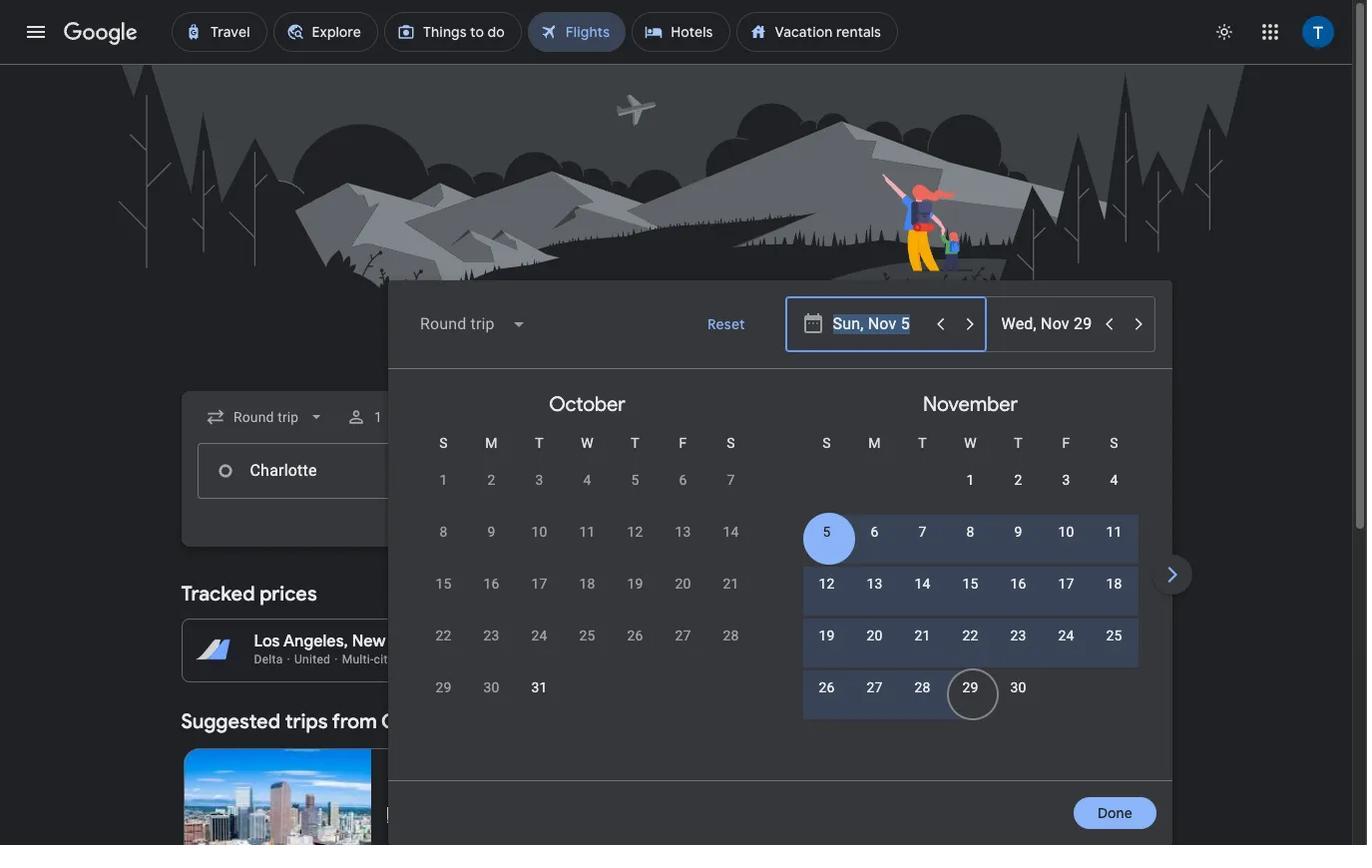 Task type: locate. For each thing, give the bounding box(es) containing it.
0 horizontal spatial 17 button
[[515, 574, 563, 622]]

from
[[332, 709, 377, 734]]

0 horizontal spatial 3
[[535, 472, 543, 488]]

row group
[[1162, 377, 1367, 772]]

1 horizontal spatial new
[[700, 632, 733, 652]]

1 one way from the left
[[683, 653, 730, 667]]

1 inside october row group
[[440, 472, 448, 488]]

0 horizontal spatial 9
[[487, 524, 495, 540]]

f inside october row group
[[679, 435, 687, 451]]

1 10 from the left
[[531, 524, 547, 540]]

 image inside the tracked prices "region"
[[287, 653, 290, 667]]

mon, nov 6 element
[[871, 522, 879, 542]]

11
[[579, 524, 595, 540], [1106, 524, 1122, 540]]

29 inside october row group
[[435, 680, 452, 695]]

14 button
[[707, 522, 755, 570], [899, 574, 946, 622]]

7 button
[[707, 470, 755, 518], [899, 522, 946, 570]]

2 for october
[[487, 472, 495, 488]]

20 button up mon, nov 27 element
[[851, 626, 899, 674]]

3 right thu, nov 2 element
[[1062, 472, 1070, 488]]

12 inside october row group
[[627, 524, 643, 540]]

way
[[708, 653, 730, 667], [1009, 653, 1031, 667]]

3 button for november
[[1042, 470, 1090, 518]]

1 angeles from the left
[[616, 632, 676, 652]]

0 horizontal spatial f
[[679, 435, 687, 451]]

1 vertical spatial 19 button
[[803, 626, 851, 674]]

23 inside october row group
[[483, 628, 499, 644]]

explore
[[665, 536, 715, 554]]

2 30 button from the left
[[994, 678, 1042, 725]]

0 horizontal spatial w
[[581, 435, 594, 451]]

30 for thu, nov 30 element
[[1010, 680, 1026, 695]]

sun, nov 12 element
[[819, 574, 835, 594]]

17 button
[[515, 574, 563, 622], [1042, 574, 1090, 622]]

multi-city
[[342, 653, 394, 667]]

6 for the mon, nov 6 "element"
[[871, 524, 879, 540]]

2 button inside november "row group"
[[994, 470, 1042, 518]]

1 horizontal spatial 10
[[1058, 524, 1074, 540]]

1 horizontal spatial 1
[[440, 472, 448, 488]]

0 horizontal spatial 10
[[531, 524, 547, 540]]

sun, oct 15 element
[[435, 574, 452, 594]]

20 button
[[659, 574, 707, 622], [851, 626, 899, 674]]

21 inside november "row group"
[[914, 628, 931, 644]]

sun, nov 19 element
[[819, 626, 835, 646]]

3 button
[[515, 470, 563, 518], [1042, 470, 1090, 518]]

18 left all
[[1106, 576, 1122, 592]]

2 17 from the left
[[1058, 576, 1074, 592]]

1 vertical spatial 21
[[914, 628, 931, 644]]

16 button
[[467, 574, 515, 622], [994, 574, 1042, 622]]

tue, nov 28 element
[[914, 678, 931, 697]]

los up cheapest on the bottom
[[587, 632, 613, 652]]

5 button up thu, oct 12 element
[[611, 470, 659, 518]]

1
[[374, 409, 382, 425], [440, 472, 448, 488], [966, 472, 974, 488]]

16 for mon, oct 16 element
[[483, 576, 499, 592]]

0 horizontal spatial 7
[[727, 472, 735, 488]]

1 s from the left
[[439, 435, 448, 451]]

25 button left thu, oct 26 element
[[563, 626, 611, 674]]

1 horizontal spatial 9 button
[[994, 522, 1042, 570]]

los up delta
[[254, 632, 280, 652]]

11 for wed, oct 11 "element"
[[579, 524, 595, 540]]

15 left mon, oct 16 element
[[435, 576, 452, 592]]

sat, oct 21 element
[[723, 574, 739, 594]]

26 button
[[611, 626, 659, 674], [803, 678, 851, 725]]

1 for october
[[440, 472, 448, 488]]

2 9 button from the left
[[994, 522, 1042, 570]]

1 11 from the left
[[579, 524, 595, 540]]

29 down american
[[962, 680, 978, 695]]

27 button
[[659, 626, 707, 674], [851, 678, 899, 725]]

angeles for los angeles to new york
[[948, 632, 1009, 652]]

1 button
[[420, 470, 467, 518], [946, 470, 994, 518]]

5 button
[[611, 470, 659, 518], [803, 522, 851, 570]]

0 horizontal spatial 20
[[675, 576, 691, 592]]

28 button
[[707, 626, 755, 674], [899, 678, 946, 725]]

1 horizontal spatial 15
[[962, 576, 978, 592]]

1 horizontal spatial w
[[964, 435, 977, 451]]

t up thu, nov 2 element
[[1014, 435, 1023, 451]]

november
[[923, 392, 1018, 417]]

0 vertical spatial 13 button
[[659, 522, 707, 570]]

14 button up sat, oct 21 element
[[707, 522, 755, 570]]

11 button
[[563, 522, 611, 570], [1090, 522, 1138, 570]]

2 29 from the left
[[962, 680, 978, 695]]

7 right fri, oct 6 element
[[727, 472, 735, 488]]

12 left mon, nov 13 element at the right bottom
[[819, 576, 835, 592]]

23 up 756 us dollars text box on the left bottom of the page
[[483, 628, 499, 644]]

0 horizontal spatial 15
[[435, 576, 452, 592]]

0 horizontal spatial 6
[[679, 472, 687, 488]]

3 new from the left
[[1032, 632, 1066, 652]]

2 to from the left
[[1013, 632, 1029, 652]]

 image
[[977, 653, 980, 667]]

1 vertical spatial 20 button
[[851, 626, 899, 674]]

1 29 from the left
[[435, 680, 452, 695]]

29 up charlotte
[[435, 680, 452, 695]]

29 inside november "row group"
[[962, 680, 978, 695]]

0 horizontal spatial to
[[680, 632, 696, 652]]

28 down american
[[914, 680, 931, 695]]

1 horizontal spatial 23 button
[[994, 626, 1042, 674]]

2 22 button from the left
[[946, 626, 994, 674]]

6 button up the fri, oct 13 element
[[659, 470, 707, 518]]

4 for october
[[583, 472, 591, 488]]

w inside october row group
[[581, 435, 594, 451]]

1 vertical spatial 26 button
[[803, 678, 851, 725]]

5 inside november "row group"
[[823, 524, 831, 540]]

7 left wed, nov 8 element
[[918, 524, 927, 540]]

1 horizontal spatial 26
[[819, 680, 835, 695]]

1 horizontal spatial 19 button
[[803, 626, 851, 674]]

mon, oct 16 element
[[483, 574, 499, 594]]

6 button
[[659, 470, 707, 518], [851, 522, 899, 570]]

1 w from the left
[[581, 435, 594, 451]]

way down los angeles to new york
[[1009, 653, 1031, 667]]

new for los angeles to new york or newark
[[700, 632, 733, 652]]

2 8 from the left
[[966, 524, 974, 540]]

1 one from the left
[[683, 653, 705, 667]]

174 US dollars text field
[[789, 651, 821, 667]]

1 horizontal spatial 28
[[914, 680, 931, 695]]

0 vertical spatial 12 button
[[611, 522, 659, 570]]

0 horizontal spatial 16 button
[[467, 574, 515, 622]]

new up the multi-city
[[352, 632, 386, 652]]

0 horizontal spatial 16
[[483, 576, 499, 592]]

tracked prices region
[[181, 571, 1171, 683]]

w
[[581, 435, 594, 451], [964, 435, 977, 451]]

16 inside november "row group"
[[1010, 576, 1026, 592]]

1 f from the left
[[679, 435, 687, 451]]

2 3 button from the left
[[1042, 470, 1090, 518]]

10 inside november "row group"
[[1058, 524, 1074, 540]]

1 24 button from the left
[[515, 626, 563, 674]]

1 button for november
[[946, 470, 994, 518]]

3
[[535, 472, 543, 488], [1062, 472, 1070, 488]]

20
[[675, 576, 691, 592], [867, 628, 883, 644]]

2 f from the left
[[1062, 435, 1070, 451]]

york for los angeles to new york
[[1069, 632, 1102, 652]]

grid inside flight "search field"
[[396, 377, 1367, 792]]

1 horizontal spatial 8
[[966, 524, 974, 540]]

0 horizontal spatial 11 button
[[563, 522, 611, 570]]

8 inside november "row group"
[[966, 524, 974, 540]]

one down los angeles to new york
[[984, 653, 1006, 667]]

1 horizontal spatial m
[[868, 435, 881, 451]]

14
[[723, 524, 739, 540], [914, 576, 931, 592]]

1 22 from the left
[[435, 628, 452, 644]]

2 button for october
[[467, 470, 515, 518]]

17 inside october row group
[[531, 576, 547, 592]]

1 16 from the left
[[483, 576, 499, 592]]

0 horizontal spatial 19
[[627, 576, 643, 592]]

15 left thu, nov 16 element
[[962, 576, 978, 592]]

8
[[440, 524, 448, 540], [966, 524, 974, 540]]

1 inside november "row group"
[[966, 472, 974, 488]]

0 horizontal spatial york
[[737, 632, 770, 652]]

6 right the thu, oct 5 'element'
[[679, 472, 687, 488]]

2 15 from the left
[[962, 576, 978, 592]]

one way down los angeles to new york or newark
[[683, 653, 730, 667]]

22 right york,
[[435, 628, 452, 644]]

23 for thu, nov 23 element
[[1010, 628, 1026, 644]]

20 inside october row group
[[675, 576, 691, 592]]

1 vertical spatial 28
[[914, 680, 931, 695]]

suggested
[[181, 709, 280, 734]]

1 23 from the left
[[483, 628, 499, 644]]

2 2 from the left
[[1014, 472, 1022, 488]]

w for november
[[964, 435, 977, 451]]

4 button up wed, oct 11 "element"
[[563, 470, 611, 518]]

s
[[439, 435, 448, 451], [727, 435, 735, 451], [822, 435, 831, 451], [1110, 435, 1118, 451]]

2 23 button from the left
[[994, 626, 1042, 674]]

1 horizontal spatial 14
[[914, 576, 931, 592]]

2 york from the left
[[1069, 632, 1102, 652]]

30 inside november "row group"
[[1010, 680, 1026, 695]]

1 horizontal spatial 11
[[1106, 524, 1122, 540]]

grid containing october
[[396, 377, 1367, 792]]

1 horizontal spatial 13
[[867, 576, 883, 592]]

12 button up sun, nov 19 element in the right of the page
[[803, 574, 851, 622]]

4 inside october row group
[[583, 472, 591, 488]]

thu, nov 9 element
[[1014, 522, 1022, 542]]

2 16 button from the left
[[994, 574, 1042, 622]]

thu, oct 26 element
[[627, 626, 643, 646]]

30 button
[[467, 678, 515, 725], [994, 678, 1042, 725]]

30 inside october row group
[[483, 680, 499, 695]]

13 inside october row group
[[675, 524, 691, 540]]

3 right mon, oct 2 element
[[535, 472, 543, 488]]

2 10 from the left
[[1058, 524, 1074, 540]]

tue, oct 24 element
[[531, 626, 547, 646]]

 image
[[287, 653, 290, 667]]

9 right sun, oct 8 element in the left of the page
[[487, 524, 495, 540]]

m inside "row group"
[[868, 435, 881, 451]]

0 vertical spatial 12
[[627, 524, 643, 540]]

16 for thu, nov 16 element
[[1010, 576, 1026, 592]]

2 4 button from the left
[[1090, 470, 1138, 518]]

2 inside october row group
[[487, 472, 495, 488]]

mon, oct 23 element
[[483, 626, 499, 646]]

22 inside november "row group"
[[962, 628, 978, 644]]

4 right fri, nov 3 element
[[1110, 472, 1118, 488]]

7
[[727, 472, 735, 488], [918, 524, 927, 540]]

1 horizontal spatial 6 button
[[851, 522, 899, 570]]

2 22 from the left
[[962, 628, 978, 644]]

18 inside november "row group"
[[1106, 576, 1122, 592]]

1 8 from the left
[[440, 524, 448, 540]]

16 left tue, oct 17 element
[[483, 576, 499, 592]]

mon, nov 13 element
[[867, 574, 883, 594]]

1 york from the left
[[737, 632, 770, 652]]

5 left the mon, nov 6 "element"
[[823, 524, 831, 540]]

21
[[723, 576, 739, 592], [914, 628, 931, 644]]

3 s from the left
[[822, 435, 831, 451]]

2 button inside october row group
[[467, 470, 515, 518]]

26 up 'cheapest flight'
[[627, 628, 643, 644]]

7 button up 'tue, nov 14' element
[[899, 522, 946, 570]]

next image
[[1148, 551, 1196, 599]]

8 button
[[420, 522, 467, 570], [946, 522, 994, 570]]

10
[[531, 524, 547, 540], [1058, 524, 1074, 540]]

24 button
[[515, 626, 563, 674], [1042, 626, 1090, 674]]

1 3 from the left
[[535, 472, 543, 488]]

2 w from the left
[[964, 435, 977, 451]]

19 button
[[611, 574, 659, 622], [803, 626, 851, 674]]

24 right &
[[531, 628, 547, 644]]

fri, oct 20 element
[[675, 574, 691, 594]]

0 horizontal spatial 2
[[487, 472, 495, 488]]

1 horizontal spatial 30
[[1010, 680, 1026, 695]]

30
[[483, 680, 499, 695], [1010, 680, 1026, 695]]

1 horizontal spatial 23
[[1010, 628, 1026, 644]]

27 for mon, nov 27 element
[[867, 680, 883, 695]]

2 9 from the left
[[1014, 524, 1022, 540]]

12 left the fri, oct 13 element
[[627, 524, 643, 540]]

14 inside november "row group"
[[914, 576, 931, 592]]

0 vertical spatial 5
[[631, 472, 639, 488]]

14 right explore at bottom
[[723, 524, 739, 540]]

24 for fri, nov 24 element
[[1058, 628, 1074, 644]]

0 horizontal spatial way
[[708, 653, 730, 667]]

york left sat, nov 25 element in the bottom of the page
[[1069, 632, 1102, 652]]

25 button right fri, nov 24 element
[[1090, 626, 1138, 674]]

12 inside november "row group"
[[819, 576, 835, 592]]

27 for fri, oct 27 element
[[675, 628, 691, 644]]

11 inside october row group
[[579, 524, 595, 540]]

one way
[[683, 653, 730, 667], [984, 653, 1031, 667]]

los
[[254, 632, 280, 652], [587, 632, 613, 652], [919, 632, 945, 652]]

t
[[535, 435, 544, 451], [631, 435, 639, 451], [918, 435, 927, 451], [1014, 435, 1023, 451]]

view all
[[1097, 586, 1147, 604]]

27 button right thu, oct 26 element
[[659, 626, 707, 674]]

6
[[679, 472, 687, 488], [871, 524, 879, 540]]

0 horizontal spatial 30 button
[[467, 678, 515, 725]]

one way down los angeles to new york
[[984, 653, 1031, 667]]

22 button
[[420, 626, 467, 674], [946, 626, 994, 674]]

12 button inside november "row group"
[[803, 574, 851, 622]]

1 30 from the left
[[483, 680, 499, 695]]

25 inside november "row group"
[[1106, 628, 1122, 644]]

to left sat, oct 28 element
[[680, 632, 696, 652]]

1 los from the left
[[254, 632, 280, 652]]

1 horizontal spatial 16 button
[[994, 574, 1042, 622]]

13 inside november "row group"
[[867, 576, 883, 592]]

2 8 button from the left
[[946, 522, 994, 570]]

t up tue, oct 3 element
[[535, 435, 544, 451]]

1 15 from the left
[[435, 576, 452, 592]]

1 horizontal spatial 20
[[867, 628, 883, 644]]

1 vertical spatial 13 button
[[851, 574, 899, 622]]

0 horizontal spatial newark
[[430, 632, 487, 652]]

4 inside november "row group"
[[1110, 472, 1118, 488]]

1 for november
[[966, 472, 974, 488]]

4 button
[[563, 470, 611, 518], [1090, 470, 1138, 518]]

24 inside november "row group"
[[1058, 628, 1074, 644]]

wed, oct 18 element
[[579, 574, 595, 594]]

None text field
[[197, 443, 478, 499]]

3 los from the left
[[919, 632, 945, 652]]

delta
[[254, 653, 283, 667]]

21 button
[[707, 574, 755, 622], [899, 626, 946, 674]]

17
[[531, 576, 547, 592], [1058, 576, 1074, 592]]

$174
[[789, 651, 821, 667]]

22 for the wed, nov 22 'element'
[[962, 628, 978, 644]]

one down fri, oct 27 element
[[683, 653, 705, 667]]

tue, oct 3 element
[[535, 470, 543, 490]]

mon, nov 20 element
[[867, 626, 883, 646]]

21 right fri, oct 20 element
[[723, 576, 739, 592]]

$221 $174
[[788, 632, 821, 667]]

american
[[919, 653, 973, 667]]

1 4 from the left
[[583, 472, 591, 488]]

12 for thu, oct 12 element
[[627, 524, 643, 540]]

7 inside october row group
[[727, 472, 735, 488]]

los for los angeles, new york, newark & seattle
[[254, 632, 280, 652]]

0 vertical spatial 26
[[627, 628, 643, 644]]

13 button up fri, oct 20 element
[[659, 522, 707, 570]]

17 button up fri, nov 24 element
[[1042, 574, 1090, 622]]

suggested trips from charlotte
[[181, 709, 468, 734]]

thu, nov 16 element
[[1010, 574, 1026, 594]]

16 right wed, nov 15 element at bottom
[[1010, 576, 1026, 592]]

18 button
[[563, 574, 611, 622], [1090, 574, 1138, 622]]

0 vertical spatial 6 button
[[659, 470, 707, 518]]

0 horizontal spatial 22 button
[[420, 626, 467, 674]]

8 for wed, nov 8 element
[[966, 524, 974, 540]]

14 button up tue, nov 21 element
[[899, 574, 946, 622]]

25 for wed, oct 25 element
[[579, 628, 595, 644]]

9 inside october row group
[[487, 524, 495, 540]]

11 right fri, nov 10 element
[[1106, 524, 1122, 540]]

2 16 from the left
[[1010, 576, 1026, 592]]

1 horizontal spatial 7 button
[[899, 522, 946, 570]]

25 up cheapest on the bottom
[[579, 628, 595, 644]]

2 m from the left
[[868, 435, 881, 451]]

18
[[579, 576, 595, 592], [1106, 576, 1122, 592]]

angeles up american
[[948, 632, 1009, 652]]

1 vertical spatial 12
[[819, 576, 835, 592]]

28 right fri, oct 27 element
[[723, 628, 739, 644]]

w for october
[[581, 435, 594, 451]]

1 horizontal spatial 27
[[867, 680, 883, 695]]

7 button inside november "row group"
[[899, 522, 946, 570]]

23
[[483, 628, 499, 644], [1010, 628, 1026, 644]]

wed, oct 25 element
[[579, 626, 595, 646]]

frontier image
[[387, 807, 403, 823]]

6 inside october row group
[[679, 472, 687, 488]]

20 right sun, nov 19 element in the right of the page
[[867, 628, 883, 644]]

0 horizontal spatial 5
[[631, 472, 639, 488]]

2 angeles from the left
[[948, 632, 1009, 652]]

3 inside november "row group"
[[1062, 472, 1070, 488]]

Return text field
[[1001, 297, 1093, 351]]

2 30 from the left
[[1010, 680, 1026, 695]]

11 button up the "wed, oct 18" element
[[563, 522, 611, 570]]

1 horizontal spatial 18
[[1106, 576, 1122, 592]]

13 for the fri, oct 13 element
[[675, 524, 691, 540]]

1 1 button from the left
[[420, 470, 467, 518]]

24 left sat, nov 25 element in the bottom of the page
[[1058, 628, 1074, 644]]

row containing 26
[[803, 669, 1042, 725]]

9 inside november "row group"
[[1014, 524, 1022, 540]]

23 button
[[467, 626, 515, 674], [994, 626, 1042, 674]]

new for los angeles to new york
[[1032, 632, 1066, 652]]

1 horizontal spatial 10 button
[[1042, 522, 1090, 570]]

14 for 'tue, nov 14' element
[[914, 576, 931, 592]]

0 horizontal spatial angeles
[[616, 632, 676, 652]]

1 vertical spatial 6
[[871, 524, 879, 540]]

26 inside november "row group"
[[819, 680, 835, 695]]

2 3 from the left
[[1062, 472, 1070, 488]]

1 horizontal spatial 15 button
[[946, 574, 994, 622]]

0 horizontal spatial 10 button
[[515, 522, 563, 570]]

16 button up "mon, oct 23" "element"
[[467, 574, 515, 622]]

sun, oct 8 element
[[440, 522, 448, 542]]

3 t from the left
[[918, 435, 927, 451]]

8 button up wed, nov 15 element at bottom
[[946, 522, 994, 570]]

0 vertical spatial 20
[[675, 576, 691, 592]]

0 horizontal spatial 2 button
[[467, 470, 515, 518]]

2 left tue, oct 3 element
[[487, 472, 495, 488]]

new right fri, oct 27 element
[[700, 632, 733, 652]]

2 one from the left
[[984, 653, 1006, 667]]

grid
[[396, 377, 1367, 792]]

30 button right the wed, nov 29, return date. element
[[994, 678, 1042, 725]]

18 inside october row group
[[579, 576, 595, 592]]

24 inside october row group
[[531, 628, 547, 644]]

fri, oct 6 element
[[679, 470, 687, 490]]

tue, nov 21 element
[[914, 626, 931, 646]]

2 23 from the left
[[1010, 628, 1026, 644]]

1 25 from the left
[[579, 628, 595, 644]]

0 horizontal spatial one
[[683, 653, 705, 667]]

w inside november "row group"
[[964, 435, 977, 451]]

9 left fri, nov 10 element
[[1014, 524, 1022, 540]]

1 vertical spatial 21 button
[[899, 626, 946, 674]]

2 button up mon, oct 9 element
[[467, 470, 515, 518]]

2 11 from the left
[[1106, 524, 1122, 540]]

21 inside october row group
[[723, 576, 739, 592]]

17 inside november "row group"
[[1058, 576, 1074, 592]]

29 button down american
[[946, 678, 994, 725]]

8 inside october row group
[[440, 524, 448, 540]]

1 horizontal spatial 3
[[1062, 472, 1070, 488]]

row
[[420, 453, 755, 518], [946, 453, 1138, 518], [420, 513, 755, 570], [803, 513, 1138, 570], [420, 565, 755, 622], [803, 565, 1138, 622], [420, 617, 755, 674], [803, 617, 1138, 674], [420, 669, 563, 725], [803, 669, 1042, 725]]

19
[[627, 576, 643, 592], [819, 628, 835, 644]]

tracked
[[181, 582, 255, 607]]

3 button up the tue, oct 10 element
[[515, 470, 563, 518]]

1 vertical spatial 26
[[819, 680, 835, 695]]

1 horizontal spatial 25
[[1106, 628, 1122, 644]]

25 left the $119 text box on the bottom of the page
[[1106, 628, 1122, 644]]

28 for tue, nov 28 element
[[914, 680, 931, 695]]

1 horizontal spatial 24 button
[[1042, 626, 1090, 674]]

2 25 from the left
[[1106, 628, 1122, 644]]

2 24 from the left
[[1058, 628, 1074, 644]]

17 for "fri, nov 17" element
[[1058, 576, 1074, 592]]

1 horizontal spatial 4 button
[[1090, 470, 1138, 518]]

21 button up sat, oct 28 element
[[707, 574, 755, 622]]

newark
[[430, 632, 487, 652], [794, 632, 851, 652]]

13 button up mon, nov 20 element
[[851, 574, 899, 622]]

8 left the thu, nov 9 element
[[966, 524, 974, 540]]

16 button up thu, nov 23 element
[[994, 574, 1042, 622]]

26
[[627, 628, 643, 644], [819, 680, 835, 695]]

los angeles, new york, newark & seattle
[[254, 632, 558, 652]]

main menu image
[[24, 20, 48, 44]]

10 button
[[515, 522, 563, 570], [1042, 522, 1090, 570]]

one
[[683, 653, 705, 667], [984, 653, 1006, 667]]

19 inside october row group
[[627, 576, 643, 592]]

s up the sat, oct 7 element in the right bottom of the page
[[727, 435, 735, 451]]

12
[[627, 524, 643, 540], [819, 576, 835, 592]]

2 inside november "row group"
[[1014, 472, 1022, 488]]

0 horizontal spatial 17
[[531, 576, 547, 592]]

10 inside october row group
[[531, 524, 547, 540]]

f
[[679, 435, 687, 451], [1062, 435, 1070, 451]]

19 for sun, nov 19 element in the right of the page
[[819, 628, 835, 644]]

10 button up "fri, nov 17" element
[[1042, 522, 1090, 570]]

22 up american
[[962, 628, 978, 644]]

2 – 9
[[415, 787, 447, 803]]

1 18 from the left
[[579, 576, 595, 592]]

15
[[435, 576, 452, 592], [962, 576, 978, 592]]

28 inside october row group
[[723, 628, 739, 644]]

30 button down 756 us dollars text box on the left bottom of the page
[[467, 678, 515, 725]]

1 horizontal spatial 2 button
[[994, 470, 1042, 518]]

0 horizontal spatial 29 button
[[420, 678, 467, 725]]

1 9 from the left
[[487, 524, 495, 540]]

&
[[491, 632, 502, 652]]

f inside november "row group"
[[1062, 435, 1070, 451]]

7 button up sat, oct 14 element on the bottom right of page
[[707, 470, 755, 518]]

31
[[531, 680, 547, 695]]

11 inside november "row group"
[[1106, 524, 1122, 540]]

2 newark from the left
[[794, 632, 851, 652]]

2 4 from the left
[[1110, 472, 1118, 488]]

2
[[487, 472, 495, 488], [1014, 472, 1022, 488]]

21 up american
[[914, 628, 931, 644]]

19 inside november "row group"
[[819, 628, 835, 644]]

26 down $174 text field
[[819, 680, 835, 695]]

14 inside october row group
[[723, 524, 739, 540]]

28
[[723, 628, 739, 644], [914, 680, 931, 695]]

1 9 button from the left
[[467, 522, 515, 570]]

4 button for november
[[1090, 470, 1138, 518]]

7 inside november "row group"
[[918, 524, 927, 540]]

10 left sat, nov 11 element
[[1058, 524, 1074, 540]]

2 1 button from the left
[[946, 470, 994, 518]]

1 vertical spatial 6 button
[[851, 522, 899, 570]]

0 horizontal spatial 27
[[675, 628, 691, 644]]

0 vertical spatial 20 button
[[659, 574, 707, 622]]

1 11 button from the left
[[563, 522, 611, 570]]

tracked prices
[[181, 582, 317, 607]]

row containing 12
[[803, 565, 1138, 622]]

9
[[487, 524, 495, 540], [1014, 524, 1022, 540]]

w up wed, nov 1 element
[[964, 435, 977, 451]]

Departure text field
[[833, 297, 924, 351]]

25 for sat, nov 25 element in the bottom of the page
[[1106, 628, 1122, 644]]

2 18 button from the left
[[1090, 574, 1138, 622]]

20 inside november "row group"
[[867, 628, 883, 644]]

mon, oct 9 element
[[487, 522, 495, 542]]

4 button up sat, nov 11 element
[[1090, 470, 1138, 518]]

0 horizontal spatial 9 button
[[467, 522, 515, 570]]

13 left sat, oct 14 element on the bottom right of page
[[675, 524, 691, 540]]

6 inside november "row group"
[[871, 524, 879, 540]]

1 horizontal spatial 12 button
[[803, 574, 851, 622]]

1 3 button from the left
[[515, 470, 563, 518]]

2 horizontal spatial new
[[1032, 632, 1066, 652]]

0 horizontal spatial 29
[[435, 680, 452, 695]]

10 button up tue, oct 17 element
[[515, 522, 563, 570]]

1 button up wed, nov 8 element
[[946, 470, 994, 518]]

0 horizontal spatial 22
[[435, 628, 452, 644]]

5 inside october row group
[[631, 472, 639, 488]]

fri, oct 27 element
[[675, 626, 691, 646]]

1 2 button from the left
[[467, 470, 515, 518]]

6 left tue, nov 7 element
[[871, 524, 879, 540]]

30 down los angeles to new york
[[1010, 680, 1026, 695]]

26 inside october row group
[[627, 628, 643, 644]]

2 2 button from the left
[[994, 470, 1042, 518]]

0 vertical spatial 21 button
[[707, 574, 755, 622]]

m
[[485, 435, 498, 451], [868, 435, 881, 451]]

m up mon, oct 2 element
[[485, 435, 498, 451]]

3 inside october row group
[[535, 472, 543, 488]]

1 horizontal spatial york
[[1069, 632, 1102, 652]]

new
[[352, 632, 386, 652], [700, 632, 733, 652], [1032, 632, 1066, 652]]

s up sat, nov 4 element
[[1110, 435, 1118, 451]]

wed, nov 1 element
[[966, 470, 974, 490]]

24 button left sat, nov 25 element in the bottom of the page
[[1042, 626, 1090, 674]]

0 horizontal spatial 3 button
[[515, 470, 563, 518]]

20 down explore at bottom
[[675, 576, 691, 592]]

m inside october row group
[[485, 435, 498, 451]]

1 24 from the left
[[531, 628, 547, 644]]

1 to from the left
[[680, 632, 696, 652]]

18 button up wed, oct 25 element
[[563, 574, 611, 622]]

row containing 8
[[420, 513, 755, 570]]

$221
[[788, 632, 821, 652]]

17 for tue, oct 17 element
[[531, 576, 547, 592]]

row containing 29
[[420, 669, 563, 725]]

2 18 from the left
[[1106, 576, 1122, 592]]

suggested trips from charlotte region
[[181, 698, 1171, 845]]

2 horizontal spatial los
[[919, 632, 945, 652]]

1 way from the left
[[708, 653, 730, 667]]

row containing 15
[[420, 565, 755, 622]]

30 down 756 us dollars text box on the left bottom of the page
[[483, 680, 499, 695]]

0 horizontal spatial 8 button
[[420, 522, 467, 570]]

9 for mon, oct 9 element
[[487, 524, 495, 540]]

9 button up mon, oct 16 element
[[467, 522, 515, 570]]

new right thu, nov 23 element
[[1032, 632, 1066, 652]]

1 4 button from the left
[[563, 470, 611, 518]]

19 left fri, oct 20 element
[[627, 576, 643, 592]]

17 left the "wed, oct 18" element
[[531, 576, 547, 592]]

1 16 button from the left
[[467, 574, 515, 622]]

fri, nov 24 element
[[1058, 626, 1074, 646]]

28 inside november "row group"
[[914, 680, 931, 695]]

15 inside october row group
[[435, 576, 452, 592]]

1 button for october
[[420, 470, 467, 518]]

23 inside november "row group"
[[1010, 628, 1026, 644]]

trips
[[285, 709, 328, 734]]

25
[[579, 628, 595, 644], [1106, 628, 1122, 644]]

27 inside october row group
[[675, 628, 691, 644]]

t down november
[[918, 435, 927, 451]]

3 button for october
[[515, 470, 563, 518]]

22 inside october row group
[[435, 628, 452, 644]]

1056 US dollars text field
[[440, 632, 489, 652]]

wed, nov 8 element
[[966, 522, 974, 542]]

25 inside october row group
[[579, 628, 595, 644]]

to
[[680, 632, 696, 652], [1013, 632, 1029, 652]]

york
[[737, 632, 770, 652], [1069, 632, 1102, 652]]

1 m from the left
[[485, 435, 498, 451]]

1 17 from the left
[[531, 576, 547, 592]]

6 button up mon, nov 13 element at the right bottom
[[851, 522, 899, 570]]

0 horizontal spatial 4
[[583, 472, 591, 488]]

16 inside october row group
[[483, 576, 499, 592]]

4
[[583, 472, 591, 488], [1110, 472, 1118, 488]]

15 for wed, nov 15 element at bottom
[[962, 576, 978, 592]]

5 left fri, oct 6 element
[[631, 472, 639, 488]]

15 inside november "row group"
[[962, 576, 978, 592]]

28 for sat, oct 28 element
[[723, 628, 739, 644]]

1 horizontal spatial 17
[[1058, 576, 1074, 592]]

1 horizontal spatial to
[[1013, 632, 1029, 652]]

None field
[[404, 300, 542, 348], [197, 399, 334, 435], [404, 300, 542, 348], [197, 399, 334, 435]]

24
[[531, 628, 547, 644], [1058, 628, 1074, 644]]

27 inside november "row group"
[[867, 680, 883, 695]]

2 los from the left
[[587, 632, 613, 652]]

f up fri, nov 3 element
[[1062, 435, 1070, 451]]

1 t from the left
[[535, 435, 544, 451]]

explore button
[[621, 525, 731, 565]]

5
[[631, 472, 639, 488], [823, 524, 831, 540]]

2 new from the left
[[700, 632, 733, 652]]

york left or
[[737, 632, 770, 652]]

29
[[435, 680, 452, 695], [962, 680, 978, 695]]

25 button
[[563, 626, 611, 674], [1090, 626, 1138, 674]]

1 horizontal spatial 18 button
[[1090, 574, 1138, 622]]

0 horizontal spatial 12
[[627, 524, 643, 540]]



Task type: vqa. For each thing, say whether or not it's contained in the screenshot.
top 1 stop flight. element
no



Task type: describe. For each thing, give the bounding box(es) containing it.
5 for sun, nov 5, departure date. element
[[823, 524, 831, 540]]

0 vertical spatial 7 button
[[707, 470, 755, 518]]

1 23 button from the left
[[467, 626, 515, 674]]

0 horizontal spatial 6 button
[[659, 470, 707, 518]]

sun, nov 26 element
[[819, 678, 835, 697]]

wed, nov 22 element
[[962, 626, 978, 646]]

1 horizontal spatial 27 button
[[851, 678, 899, 725]]

Return text field
[[1000, 444, 1138, 498]]

1 29 button from the left
[[420, 678, 467, 725]]

sun, nov 5, departure date. element
[[823, 522, 831, 542]]

done button
[[1073, 789, 1156, 837]]

19 for the 'thu, oct 19' 'element'
[[627, 576, 643, 592]]

0 vertical spatial 26 button
[[611, 626, 659, 674]]

sun, oct 1 element
[[440, 470, 448, 490]]

flight
[[643, 653, 672, 667]]

0 horizontal spatial 5 button
[[611, 470, 659, 518]]

united
[[294, 653, 330, 667]]

$119
[[1123, 632, 1154, 652]]

1 new from the left
[[352, 632, 386, 652]]

0 vertical spatial 19 button
[[611, 574, 659, 622]]

york for los angeles to new york or newark
[[737, 632, 770, 652]]

los for los angeles to new york
[[919, 632, 945, 652]]

26 for 'sun, nov 26' element
[[819, 680, 835, 695]]

sat, nov 11 element
[[1106, 522, 1122, 542]]

change appearance image
[[1200, 8, 1248, 56]]

23 for "mon, oct 23" "element"
[[483, 628, 499, 644]]

1 22 button from the left
[[420, 626, 467, 674]]

none text field inside flight "search field"
[[197, 443, 478, 499]]

view
[[1097, 586, 1129, 604]]

fri, nov 3 element
[[1062, 470, 1070, 490]]

city
[[374, 653, 394, 667]]

prices
[[260, 582, 317, 607]]

october row group
[[396, 377, 779, 772]]

2 t from the left
[[631, 435, 639, 451]]

0 horizontal spatial 14 button
[[707, 522, 755, 570]]

f for november
[[1062, 435, 1070, 451]]

$1,056
[[440, 632, 489, 652]]

flights
[[595, 283, 757, 354]]

Departure text field
[[832, 444, 969, 498]]

fri, nov 17 element
[[1058, 574, 1074, 594]]

7 for the sat, oct 7 element in the right bottom of the page
[[727, 472, 735, 488]]

angeles,
[[283, 632, 348, 652]]

0 horizontal spatial 13 button
[[659, 522, 707, 570]]

4 t from the left
[[1014, 435, 1023, 451]]

6 for fri, oct 6 element
[[679, 472, 687, 488]]

thu, oct 5 element
[[631, 470, 639, 490]]

reset
[[707, 315, 745, 333]]

2 10 button from the left
[[1042, 522, 1090, 570]]

thu, oct 19 element
[[627, 574, 643, 594]]

18 for the "wed, oct 18" element
[[579, 576, 595, 592]]

tue, nov 14 element
[[914, 574, 931, 594]]

119 US dollars text field
[[1123, 632, 1154, 652]]

21 for sat, oct 21 element
[[723, 576, 739, 592]]

reset button
[[683, 300, 769, 348]]

24 for 'tue, oct 24' element
[[531, 628, 547, 644]]

14 for sat, oct 14 element on the bottom right of page
[[723, 524, 739, 540]]

angeles for los angeles to new york or newark
[[616, 632, 676, 652]]

1 horizontal spatial 28 button
[[899, 678, 946, 725]]

los angeles to new york
[[919, 632, 1102, 652]]

16 button inside november "row group"
[[994, 574, 1042, 622]]

fri, nov 10 element
[[1058, 522, 1074, 542]]

wed, oct 4 element
[[583, 470, 591, 490]]

1 horizontal spatial 21 button
[[899, 626, 946, 674]]

denver dec 2 – 9
[[387, 765, 447, 803]]

2 17 button from the left
[[1042, 574, 1090, 622]]

 image inside the tracked prices "region"
[[977, 653, 980, 667]]

2 way from the left
[[1009, 653, 1031, 667]]

los angeles to new york or newark
[[587, 632, 851, 652]]

row containing 5
[[803, 513, 1138, 570]]

charlotte
[[381, 709, 468, 734]]

1 button
[[338, 393, 418, 441]]

2 button for november
[[994, 470, 1042, 518]]

all
[[1132, 586, 1147, 604]]

0 vertical spatial 28 button
[[707, 626, 755, 674]]

2 11 button from the left
[[1090, 522, 1138, 570]]

tue, oct 17 element
[[531, 574, 547, 594]]

1 25 button from the left
[[563, 626, 611, 674]]

row group inside grid
[[1162, 377, 1367, 772]]

31 button
[[515, 678, 563, 725]]

mon, oct 2 element
[[487, 470, 495, 490]]

Flight search field
[[165, 280, 1367, 845]]

thu, oct 12 element
[[627, 522, 643, 542]]

row containing 19
[[803, 617, 1138, 674]]

f for october
[[679, 435, 687, 451]]

1 horizontal spatial 20 button
[[851, 626, 899, 674]]

0 horizontal spatial 27 button
[[659, 626, 707, 674]]

sat, nov 25 element
[[1106, 626, 1122, 646]]

dec
[[387, 787, 412, 803]]

york,
[[389, 632, 426, 652]]

mon, nov 27 element
[[867, 678, 883, 697]]

13 for mon, nov 13 element at the right bottom
[[867, 576, 883, 592]]

cheapest
[[587, 653, 639, 667]]

30 for the "mon, oct 30" element at the bottom of page
[[483, 680, 499, 695]]

tue, oct 31 element
[[531, 678, 547, 697]]

20 for mon, nov 20 element
[[867, 628, 883, 644]]

1 inside popup button
[[374, 409, 382, 425]]

18 for sat, nov 18 element
[[1106, 576, 1122, 592]]

2 25 button from the left
[[1090, 626, 1138, 674]]

thu, nov 23 element
[[1010, 626, 1026, 646]]

los for los angeles to new york or newark
[[587, 632, 613, 652]]

1 18 button from the left
[[563, 574, 611, 622]]

16 button inside october row group
[[467, 574, 515, 622]]

$756
[[457, 651, 489, 667]]

3 for november
[[1062, 472, 1070, 488]]

sat, oct 7 element
[[727, 470, 735, 490]]

12 for sun, nov 12 element
[[819, 576, 835, 592]]

cheapest flight
[[587, 653, 672, 667]]

2 one way from the left
[[984, 653, 1031, 667]]

4 s from the left
[[1110, 435, 1118, 451]]

sat, nov 4 element
[[1110, 470, 1118, 490]]

10 for the tue, oct 10 element
[[531, 524, 547, 540]]

8 for sun, oct 8 element in the left of the page
[[440, 524, 448, 540]]

wed, oct 11 element
[[579, 522, 595, 542]]

756 US dollars text field
[[457, 651, 489, 667]]

3 for october
[[535, 472, 543, 488]]

9 for the thu, nov 9 element
[[1014, 524, 1022, 540]]

1 30 button from the left
[[467, 678, 515, 725]]

to for los angeles to new york or newark
[[680, 632, 696, 652]]

or
[[774, 632, 790, 652]]

1 8 button from the left
[[420, 522, 467, 570]]

11 for sat, nov 11 element
[[1106, 524, 1122, 540]]

20 for fri, oct 20 element
[[675, 576, 691, 592]]

4 for november
[[1110, 472, 1118, 488]]

sun, oct 22 element
[[435, 626, 452, 646]]

row containing 22
[[420, 617, 755, 674]]

mon, oct 30 element
[[483, 678, 499, 697]]

multi-
[[342, 653, 374, 667]]

m for october
[[485, 435, 498, 451]]

done
[[1097, 804, 1132, 822]]

10 for fri, nov 10 element
[[1058, 524, 1074, 540]]

1 horizontal spatial 26 button
[[803, 678, 851, 725]]

seattle
[[505, 632, 558, 652]]

wed, nov 15 element
[[962, 574, 978, 594]]

4 button for october
[[563, 470, 611, 518]]

denver
[[387, 765, 441, 785]]

2 15 button from the left
[[946, 574, 994, 622]]

29 for the wed, nov 29, return date. element
[[962, 680, 978, 695]]

0 horizontal spatial 20 button
[[659, 574, 707, 622]]

m for november
[[868, 435, 881, 451]]

sun, oct 29 element
[[435, 678, 452, 697]]

wed, nov 29, return date. element
[[962, 678, 978, 697]]

221 US dollars text field
[[788, 632, 821, 652]]

1 10 button from the left
[[515, 522, 563, 570]]

thu, nov 30 element
[[1010, 678, 1026, 697]]

october
[[549, 392, 625, 417]]

26 for thu, oct 26 element
[[627, 628, 643, 644]]

1 17 button from the left
[[515, 574, 563, 622]]

thu, nov 2 element
[[1014, 470, 1022, 490]]

12 button inside october row group
[[611, 522, 659, 570]]

1 15 button from the left
[[420, 574, 467, 622]]

7 for tue, nov 7 element
[[918, 524, 927, 540]]

to for los angeles to new york
[[1013, 632, 1029, 652]]

5 for the thu, oct 5 'element'
[[631, 472, 639, 488]]

2 24 button from the left
[[1042, 626, 1090, 674]]

2 29 button from the left
[[946, 678, 994, 725]]

sat, oct 14 element
[[723, 522, 739, 542]]

0 horizontal spatial 21 button
[[707, 574, 755, 622]]

2 s from the left
[[727, 435, 735, 451]]

sat, oct 28 element
[[723, 626, 739, 646]]

tue, nov 7 element
[[918, 522, 927, 542]]

1 vertical spatial 14 button
[[899, 574, 946, 622]]

1 horizontal spatial 5 button
[[803, 522, 851, 570]]

november row group
[[779, 377, 1162, 772]]

tue, oct 10 element
[[531, 522, 547, 542]]

21 for tue, nov 21 element
[[914, 628, 931, 644]]

29 for sun, oct 29 element
[[435, 680, 452, 695]]

fri, oct 13 element
[[675, 522, 691, 542]]

2 for november
[[1014, 472, 1022, 488]]

1 newark from the left
[[430, 632, 487, 652]]

15 for the sun, oct 15 element
[[435, 576, 452, 592]]

22 for sun, oct 22 'element' on the bottom left
[[435, 628, 452, 644]]

sat, nov 18 element
[[1106, 574, 1122, 594]]



